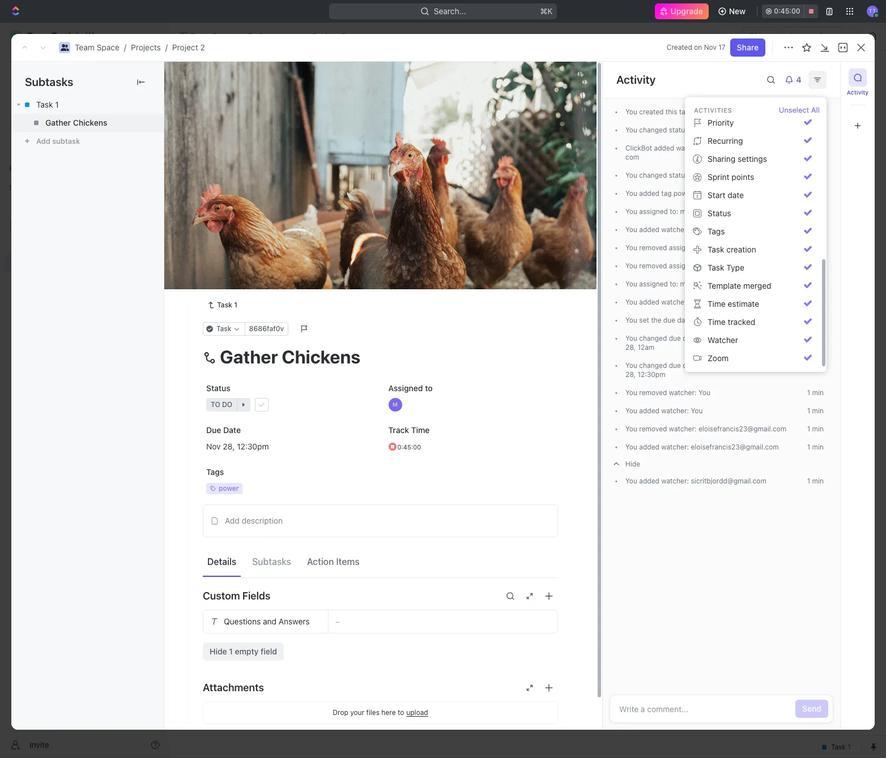 Task type: vqa. For each thing, say whether or not it's contained in the screenshot.
top 6
yes



Task type: locate. For each thing, give the bounding box(es) containing it.
1 horizontal spatial project 2
[[313, 31, 346, 41]]

1 min from the top
[[812, 389, 824, 397]]

0 vertical spatial project 2
[[313, 31, 346, 41]]

nov down watcher
[[716, 361, 728, 370]]

nov down 'time tracked'
[[716, 334, 728, 343]]

2 , from the top
[[634, 371, 636, 379]]

0 vertical spatial activity
[[616, 73, 656, 86]]

start
[[708, 190, 725, 200]]

you removed assignee: mariaaawilliams@gmail.com up task type on the top of page
[[625, 244, 791, 252]]

you added watcher: mariaaawilliams@gmail.com for 6 mins
[[625, 298, 780, 307]]

nov down 'watcher' button
[[749, 361, 762, 370]]

details
[[207, 557, 236, 567]]

dashboards link
[[5, 113, 164, 131]]

0 vertical spatial time
[[708, 299, 726, 309]]

0 horizontal spatial add task button
[[223, 235, 266, 248]]

1 56 mins from the top
[[798, 108, 824, 116]]

action items button
[[302, 552, 364, 572]]

17
[[719, 43, 726, 52]]

4 changed from the top
[[639, 361, 667, 370]]

subtasks up fields
[[252, 557, 291, 567]]

time for time tracked
[[708, 317, 726, 327]]

1 vertical spatial ,
[[634, 371, 636, 379]]

2 vertical spatial 56 mins
[[798, 144, 824, 152]]

eloisefrancis23@gmail. com
[[625, 144, 783, 161]]

space for team space
[[212, 31, 235, 41]]

status up added watcher:
[[669, 126, 689, 134]]

in
[[210, 160, 217, 168]]

1 vertical spatial to do
[[210, 268, 232, 276]]

gather chickens link
[[11, 114, 164, 132]]

1 horizontal spatial add task button
[[291, 158, 339, 171]]

/
[[240, 31, 242, 41], [294, 31, 296, 41], [124, 42, 126, 52], [165, 42, 168, 52]]

6 mins from the top
[[809, 207, 824, 216]]

mariaaawilliams@gmail.com down template merged
[[691, 298, 780, 307]]

attachments
[[203, 682, 264, 694]]

2 assigned from the top
[[639, 280, 668, 288]]

0 vertical spatial subtasks
[[25, 75, 73, 88]]

assigned down you added tag power
[[639, 207, 668, 216]]

hide inside button
[[588, 133, 603, 141]]

1 vertical spatial 56
[[798, 126, 807, 134]]

on
[[694, 43, 702, 52]]

do up eloisefrancis23@gmail.
[[743, 126, 752, 134]]

0 horizontal spatial projects link
[[131, 42, 161, 52]]

you assigned to: mariaaawilliams@gmail.com down power
[[625, 207, 770, 216]]

share button right 17
[[730, 39, 765, 57]]

1 nov 28 from the top
[[625, 334, 762, 352]]

tags inside button
[[708, 227, 725, 236]]

4 10 from the top
[[799, 262, 807, 270]]

list link
[[252, 102, 268, 118]]

do inside task sidebar content section
[[743, 126, 752, 134]]

0 vertical spatial projects
[[259, 31, 289, 41]]

hide
[[588, 133, 603, 141], [625, 460, 640, 469], [210, 647, 227, 656]]

subtasks inside subtasks button
[[252, 557, 291, 567]]

status
[[708, 208, 731, 218], [206, 383, 230, 393]]

2 vertical spatial due
[[669, 361, 681, 370]]

1 6 from the top
[[802, 280, 807, 288]]

1 horizontal spatial space
[[212, 31, 235, 41]]

start date
[[708, 190, 744, 200]]

1 min for you removed watcher: eloisefrancis23@gmail.com
[[807, 425, 824, 433]]

2 min from the top
[[812, 407, 824, 415]]

hide inside the custom fields element
[[210, 647, 227, 656]]

0 vertical spatial due
[[663, 316, 675, 325]]

56 up 55
[[798, 144, 807, 152]]

1 vertical spatial hide
[[625, 460, 640, 469]]

nov 28 down changed due date from nov 28 to at the top
[[625, 361, 762, 379]]

0 horizontal spatial add task
[[228, 236, 262, 246]]

3 1 min from the top
[[807, 425, 824, 433]]

assigned for 6 mins
[[639, 280, 668, 288]]

add description button
[[207, 512, 554, 530]]

watcher: down you added watcher: eloisefrancis23@gmail.com
[[661, 477, 689, 486]]

add task up all
[[804, 73, 838, 82]]

28
[[716, 316, 725, 325], [730, 334, 739, 343], [625, 343, 634, 352], [730, 361, 739, 370], [625, 371, 634, 379]]

0 vertical spatial to do
[[731, 126, 752, 134]]

0:45:00 button
[[762, 5, 818, 18]]

7 mins from the top
[[809, 225, 824, 234]]

due down "you set the due date to nov 28"
[[669, 334, 681, 343]]

activity inside task sidebar content section
[[616, 73, 656, 86]]

to do up eloisefrancis23@gmail.
[[731, 126, 752, 134]]

1 vertical spatial 56 mins
[[798, 126, 824, 134]]

0 vertical spatial task 1
[[36, 100, 59, 109]]

1 changed from the top
[[639, 126, 667, 134]]

watcher: up you added watcher: you
[[669, 389, 697, 397]]

team right user group image
[[190, 31, 210, 41]]

1 removed from the top
[[639, 244, 667, 252]]

1 vertical spatial you removed assignee: mariaaawilliams@gmail.com
[[625, 262, 791, 270]]

1 you assigned to: mariaaawilliams@gmail.com from the top
[[625, 207, 770, 216]]

1 vertical spatial assigned
[[639, 280, 668, 288]]

1 you added watcher: mariaaawilliams@gmail.com from the top
[[625, 225, 780, 234]]

0 vertical spatial space
[[212, 31, 235, 41]]

, left 12:30
[[634, 371, 636, 379]]

56 left all
[[798, 108, 807, 116]]

tags up task creation
[[708, 227, 725, 236]]

mariaaawilliams@gmail.com down "creation"
[[701, 262, 791, 270]]

1 vertical spatial subtasks
[[252, 557, 291, 567]]

changed up am
[[639, 334, 667, 343]]

44 mins
[[798, 189, 824, 198]]

0 vertical spatial user group image
[[60, 44, 69, 51]]

1 button down progress
[[254, 196, 269, 207]]

recurring
[[708, 136, 743, 146]]

you removed assignee: mariaaawilliams@gmail.com
[[625, 244, 791, 252], [625, 262, 791, 270]]

2 vertical spatial hide
[[210, 647, 227, 656]]

add task button up all
[[797, 69, 845, 87]]

1 horizontal spatial hide
[[588, 133, 603, 141]]

removed up 'the'
[[639, 262, 667, 270]]

tags down due
[[206, 467, 224, 477]]

2 56 from the top
[[798, 126, 807, 134]]

, left 12
[[634, 343, 636, 352]]

1 horizontal spatial task 1 link
[[203, 298, 242, 312]]

0 vertical spatial 56 mins
[[798, 108, 824, 116]]

send button
[[796, 700, 828, 718]]

add
[[804, 73, 819, 82], [304, 160, 317, 168], [228, 236, 243, 246], [225, 516, 240, 526]]

new button
[[713, 2, 753, 20]]

the
[[651, 316, 661, 325]]

search...
[[434, 6, 466, 16]]

1 changed status from from the top
[[637, 126, 707, 134]]

assigned for 10 mins
[[639, 207, 668, 216]]

1 vertical spatial assignee:
[[669, 262, 699, 270]]

space for team space / projects / project 2
[[97, 42, 119, 52]]

status up power
[[669, 171, 689, 180]]

1 vertical spatial you assigned to: mariaaawilliams@gmail.com
[[625, 280, 770, 288]]

gantt link
[[383, 102, 406, 118]]

3 changed from the top
[[639, 334, 667, 343]]

1 vertical spatial eloisefrancis23@gmail.com
[[691, 443, 779, 452]]

add inside 'button'
[[225, 516, 240, 526]]

you assigned to: mariaaawilliams@gmail.com down task type on the top of page
[[625, 280, 770, 288]]

1 horizontal spatial projects
[[259, 31, 289, 41]]

1 horizontal spatial do
[[743, 126, 752, 134]]

6 mins
[[802, 280, 824, 288], [802, 298, 824, 307]]

1 status from the top
[[669, 126, 689, 134]]

1 button for 2
[[255, 216, 270, 227]]

changed down "created"
[[639, 126, 667, 134]]

tree
[[5, 197, 164, 350]]

4 removed from the top
[[639, 425, 667, 433]]

task inside "button"
[[708, 263, 724, 272]]

1 vertical spatial task 1 link
[[203, 298, 242, 312]]

space
[[212, 31, 235, 41], [97, 42, 119, 52]]

do
[[743, 126, 752, 134], [222, 268, 232, 276]]

1 vertical spatial 1 button
[[255, 216, 270, 227]]

2 10 mins from the top
[[799, 225, 824, 234]]

to inside drop your files here to upload
[[398, 709, 404, 717]]

1 horizontal spatial team space link
[[176, 29, 238, 43]]

docs
[[27, 97, 46, 107]]

1 to: from the top
[[670, 207, 678, 216]]

add task for the bottommost add task 'button'
[[228, 236, 262, 246]]

to do inside task sidebar content section
[[731, 126, 752, 134]]

0 vertical spatial status
[[708, 208, 731, 218]]

user group image
[[60, 44, 69, 51], [12, 222, 20, 229]]

6
[[802, 280, 807, 288], [802, 298, 807, 307]]

sprint points button
[[689, 168, 816, 186]]

assignee: left task type on the top of page
[[669, 262, 699, 270]]

0 vertical spatial you removed assignee: mariaaawilliams@gmail.com
[[625, 244, 791, 252]]

status for 56
[[669, 126, 689, 134]]

2 you added watcher: mariaaawilliams@gmail.com from the top
[[625, 298, 780, 307]]

custom fields element
[[203, 610, 558, 661]]

empty
[[235, 647, 259, 656]]

sidebar navigation
[[0, 23, 169, 759]]

complete
[[714, 171, 749, 180]]

0 vertical spatial 6
[[802, 280, 807, 288]]

date up changed due date from nov 28 to at the top
[[677, 316, 692, 325]]

changed
[[639, 126, 667, 134], [639, 171, 667, 180], [639, 334, 667, 343], [639, 361, 667, 370]]

to: up "you set the due date to nov 28"
[[670, 280, 678, 288]]

1 horizontal spatial subtasks
[[252, 557, 291, 567]]

55 mins
[[798, 171, 824, 180]]

due up the you removed watcher: you
[[669, 361, 681, 370]]

subtasks down home
[[25, 75, 73, 88]]

3 mins from the top
[[809, 144, 824, 152]]

2 you assigned to: mariaaawilliams@gmail.com from the top
[[625, 280, 770, 288]]

1 vertical spatial status
[[206, 383, 230, 393]]

0 horizontal spatial status
[[206, 383, 230, 393]]

5 min from the top
[[812, 477, 824, 486]]

4 mins from the top
[[809, 171, 824, 180]]

task inside button
[[708, 245, 724, 254]]

favorites button
[[5, 162, 43, 176]]

2 to: from the top
[[670, 280, 678, 288]]

1 vertical spatial team
[[75, 42, 95, 52]]

unselect
[[779, 105, 809, 114]]

1 vertical spatial status
[[669, 171, 689, 180]]

team
[[190, 31, 210, 41], [75, 42, 95, 52]]

2 1 min from the top
[[807, 407, 824, 415]]

3 min from the top
[[812, 425, 824, 433]]

4 10 mins from the top
[[799, 262, 824, 270]]

due for changed due date from nov 28
[[669, 361, 681, 370]]

0 vertical spatial assignee:
[[669, 244, 699, 252]]

you added watcher: mariaaawilliams@gmail.com up task creation
[[625, 225, 780, 234]]

eloisefrancis23@gmail.com for you removed watcher: eloisefrancis23@gmail.com
[[699, 425, 787, 433]]

add up customize
[[804, 73, 819, 82]]

0 horizontal spatial task 1 link
[[11, 96, 164, 114]]

1 vertical spatial time
[[708, 317, 726, 327]]

add left 'description' at the left bottom of the page
[[225, 516, 240, 526]]

0 vertical spatial 1 button
[[254, 196, 269, 207]]

changed up you added tag power
[[639, 171, 667, 180]]

team up home link
[[75, 42, 95, 52]]

to: for 6 mins
[[670, 280, 678, 288]]

1 horizontal spatial to do
[[731, 126, 752, 134]]

2 changed status from from the top
[[637, 171, 707, 180]]

3 56 from the top
[[798, 144, 807, 152]]

1 assignee: from the top
[[669, 244, 699, 252]]

time inside time tracked button
[[708, 317, 726, 327]]

1 horizontal spatial project 2 link
[[298, 29, 349, 43]]

all
[[811, 105, 820, 114]]

questions and answers
[[224, 617, 310, 626]]

0 horizontal spatial activity
[[616, 73, 656, 86]]

1 vertical spatial do
[[222, 268, 232, 276]]

1 vertical spatial 6
[[802, 298, 807, 307]]

2 vertical spatial 56
[[798, 144, 807, 152]]

questions
[[224, 617, 261, 626]]

changed status from for 55 mins
[[637, 171, 707, 180]]

share down new 'button'
[[750, 31, 771, 41]]

0 vertical spatial hide
[[588, 133, 603, 141]]

1 vertical spatial to:
[[670, 280, 678, 288]]

0 vertical spatial you added watcher: mariaaawilliams@gmail.com
[[625, 225, 780, 234]]

automations button
[[783, 28, 842, 45]]

1 button
[[254, 196, 269, 207], [255, 216, 270, 227]]

2 vertical spatial add task button
[[223, 235, 266, 248]]

assignee:
[[669, 244, 699, 252], [669, 262, 699, 270]]

answers
[[279, 617, 310, 626]]

time tracked
[[708, 317, 755, 327]]

6 for you assigned to: mariaaawilliams@gmail.com
[[802, 280, 807, 288]]

1 horizontal spatial tags
[[708, 227, 725, 236]]

user group image down spaces
[[12, 222, 20, 229]]

2 6 from the top
[[802, 298, 807, 307]]

0 horizontal spatial space
[[97, 42, 119, 52]]

1 vertical spatial activity
[[847, 89, 869, 96]]

1 horizontal spatial status
[[708, 208, 731, 218]]

0 vertical spatial ,
[[634, 343, 636, 352]]

0 horizontal spatial hide
[[210, 647, 227, 656]]

, 12 am
[[634, 343, 655, 352]]

add task button down the task 2
[[223, 235, 266, 248]]

changed status from up tag
[[637, 171, 707, 180]]

28 up watcher
[[716, 316, 725, 325]]

add down calendar link
[[304, 160, 317, 168]]

eloisefrancis23@gmail.
[[706, 144, 783, 152]]

2 6 mins from the top
[[802, 298, 824, 307]]

1 horizontal spatial user group image
[[60, 44, 69, 51]]

added
[[654, 144, 674, 152], [639, 189, 659, 198], [639, 225, 659, 234], [639, 298, 659, 307], [639, 407, 659, 415], [639, 443, 659, 452], [639, 477, 659, 486]]

task 1 link
[[11, 96, 164, 114], [203, 298, 242, 312]]

2 vertical spatial add task
[[228, 236, 262, 246]]

status for 55
[[669, 171, 689, 180]]

0 horizontal spatial team
[[75, 42, 95, 52]]

sprint points
[[708, 172, 754, 182]]

share
[[750, 31, 771, 41], [737, 42, 759, 52]]

Edit task name text field
[[203, 346, 558, 368]]

do down the task 2
[[222, 268, 232, 276]]

add down the task 2
[[228, 236, 243, 246]]

mariaaawilliams@gmail.com
[[680, 207, 770, 216], [691, 225, 780, 234], [701, 244, 791, 252], [701, 262, 791, 270], [680, 280, 770, 288], [691, 298, 780, 307]]

4 1 min from the top
[[807, 443, 824, 452]]

time down template
[[708, 299, 726, 309]]

zoom button
[[689, 350, 816, 368]]

1 assigned from the top
[[639, 207, 668, 216]]

assigned up 'the'
[[639, 280, 668, 288]]

automations
[[789, 31, 836, 41]]

1 vertical spatial you added watcher: mariaaawilliams@gmail.com
[[625, 298, 780, 307]]

changed status from down this
[[637, 126, 707, 134]]

task sidebar navigation tab list
[[845, 69, 870, 135]]

add task down calendar
[[304, 160, 334, 168]]

assignees
[[472, 133, 506, 141]]

time tracked button
[[689, 313, 816, 331]]

share right 17
[[737, 42, 759, 52]]

assignee: left task creation
[[669, 244, 699, 252]]

0 vertical spatial to:
[[670, 207, 678, 216]]

space right user group image
[[212, 31, 235, 41]]

1 vertical spatial nov 28
[[625, 361, 762, 379]]

1 you removed assignee: mariaaawilliams@gmail.com from the top
[[625, 244, 791, 252]]

add task for rightmost add task 'button'
[[804, 73, 838, 82]]

10
[[799, 207, 807, 216], [799, 225, 807, 234], [799, 244, 807, 252], [799, 262, 807, 270]]

sprint
[[708, 172, 729, 182]]

mariaaawilliams@gmail.com down tags button
[[701, 244, 791, 252]]

to do down the task 2
[[210, 268, 232, 276]]

add task button
[[797, 69, 845, 87], [291, 158, 339, 171], [223, 235, 266, 248]]

0 vertical spatial changed status from
[[637, 126, 707, 134]]

0 horizontal spatial user group image
[[12, 222, 20, 229]]

user group image up home link
[[60, 44, 69, 51]]

space up home link
[[97, 42, 119, 52]]

watcher: down the you removed watcher: you
[[661, 407, 689, 415]]

0 vertical spatial 56
[[798, 108, 807, 116]]

add task
[[804, 73, 838, 82], [304, 160, 334, 168], [228, 236, 262, 246]]

changed up , 12:30 pm
[[639, 361, 667, 370]]

0 vertical spatial eloisefrancis23@gmail.com
[[699, 425, 787, 433]]

removed down you added watcher: you
[[639, 425, 667, 433]]

1 vertical spatial tags
[[206, 467, 224, 477]]

1 min for you removed watcher: you
[[807, 389, 824, 397]]

2 nov 28 from the top
[[625, 361, 762, 379]]

status up due
[[206, 383, 230, 393]]

0 vertical spatial nov 28
[[625, 334, 762, 352]]

add task button down calendar link
[[291, 158, 339, 171]]

date down the sprint points
[[728, 190, 744, 200]]

to: down tag
[[670, 207, 678, 216]]

56 down unselect all
[[798, 126, 807, 134]]

0 vertical spatial add task button
[[797, 69, 845, 87]]

table
[[344, 105, 364, 114]]

time
[[708, 299, 726, 309], [708, 317, 726, 327], [411, 425, 430, 435]]

11 mins from the top
[[809, 298, 824, 307]]

1 button right the task 2
[[255, 216, 270, 227]]

time up watcher
[[708, 317, 726, 327]]

10 mins from the top
[[809, 280, 824, 288]]

1 1 min from the top
[[807, 389, 824, 397]]

you added watcher: mariaaawilliams@gmail.com down template
[[625, 298, 780, 307]]

time estimate
[[708, 299, 759, 309]]

5 1 min from the top
[[807, 477, 824, 486]]

0 vertical spatial 6 mins
[[802, 280, 824, 288]]

time inside time estimate button
[[708, 299, 726, 309]]

removed down you added tag power
[[639, 244, 667, 252]]

0 horizontal spatial to do
[[210, 268, 232, 276]]

nov 28 up changed due date from nov 28
[[625, 334, 762, 352]]

2 56 mins from the top
[[798, 126, 824, 134]]

1 6 mins from the top
[[802, 280, 824, 288]]

1
[[55, 100, 59, 109], [248, 197, 251, 207], [264, 197, 268, 206], [265, 217, 269, 225], [234, 301, 237, 309], [807, 389, 810, 397], [807, 407, 810, 415], [807, 425, 810, 433], [807, 443, 810, 452], [807, 477, 810, 486], [229, 647, 233, 656]]

status button
[[689, 205, 816, 223]]

3 56 mins from the top
[[798, 144, 824, 152]]

status down start
[[708, 208, 731, 218]]

0 horizontal spatial subtasks
[[25, 75, 73, 88]]

time for time estimate
[[708, 299, 726, 309]]

28 left 12:30
[[625, 371, 634, 379]]

nov left 17
[[704, 43, 717, 52]]

1 vertical spatial due
[[669, 334, 681, 343]]

0 vertical spatial tags
[[708, 227, 725, 236]]

power
[[674, 189, 693, 198]]

1 , from the top
[[634, 343, 636, 352]]

1 min for you added watcher: you
[[807, 407, 824, 415]]

2 status from the top
[[669, 171, 689, 180]]

1 vertical spatial space
[[97, 42, 119, 52]]

here
[[381, 709, 396, 717]]

2 mins
[[803, 361, 824, 370]]

add task down the task 2
[[228, 236, 262, 246]]

to: for 10 mins
[[670, 207, 678, 216]]

0 vertical spatial task 1 link
[[11, 96, 164, 114]]

sicritbjordd@gmail.com
[[691, 477, 766, 486]]

date down changed due date from nov 28 to at the top
[[683, 361, 697, 370]]

0 vertical spatial status
[[669, 126, 689, 134]]

removed down , 12:30 pm
[[639, 389, 667, 397]]

due right 'the'
[[663, 316, 675, 325]]

4 min from the top
[[812, 443, 824, 452]]

calendar
[[289, 105, 323, 114]]



Task type: describe. For each thing, give the bounding box(es) containing it.
hide button
[[610, 457, 833, 473]]

5
[[803, 316, 807, 325]]

activities
[[694, 107, 732, 114]]

unselect all
[[779, 105, 820, 114]]

from left sprint
[[691, 171, 705, 180]]

12 mins from the top
[[809, 316, 824, 325]]

template
[[708, 281, 741, 291]]

attachments button
[[203, 675, 558, 702]]

1 button for 1
[[254, 196, 269, 207]]

sharing settings button
[[689, 150, 816, 168]]

1 vertical spatial add task
[[304, 160, 334, 168]]

you removed watcher: you
[[625, 389, 710, 397]]

gantt
[[385, 105, 406, 114]]

1 inside the custom fields element
[[229, 647, 233, 656]]

0 vertical spatial project
[[313, 31, 339, 41]]

track
[[388, 425, 409, 435]]

assignees button
[[458, 130, 511, 144]]

8 mins from the top
[[809, 244, 824, 252]]

fields
[[242, 590, 270, 602]]

0 horizontal spatial tags
[[206, 467, 224, 477]]

6 mins for you assigned to: mariaaawilliams@gmail.com
[[802, 280, 824, 288]]

2 removed from the top
[[639, 262, 667, 270]]

user group image inside tree
[[12, 222, 20, 229]]

1 vertical spatial project
[[172, 42, 198, 52]]

min for you removed watcher: you
[[812, 389, 824, 397]]

, for , 12 am
[[634, 343, 636, 352]]

3 10 from the top
[[799, 244, 807, 252]]

1 vertical spatial project 2
[[197, 67, 264, 86]]

56 for changed status from
[[798, 126, 807, 134]]

, for , 12:30 pm
[[634, 371, 636, 379]]

activity inside task sidebar navigation tab list
[[847, 89, 869, 96]]

watcher: down you added watcher: you
[[669, 425, 697, 433]]

customize
[[790, 105, 829, 114]]

28 down 'time tracked'
[[730, 334, 739, 343]]

track time
[[388, 425, 430, 435]]

due for changed due date from nov 28 to
[[669, 334, 681, 343]]

2 inside task sidebar content section
[[803, 361, 807, 370]]

favorites
[[9, 164, 39, 173]]

watcher: down you removed watcher: eloisefrancis23@gmail.com
[[661, 443, 689, 452]]

6 for you added watcher: mariaaawilliams@gmail.com
[[802, 298, 807, 307]]

watcher: up "you set the due date to nov 28"
[[661, 298, 689, 307]]

min for you added watcher: eloisefrancis23@gmail.com
[[812, 443, 824, 452]]

tree inside sidebar navigation
[[5, 197, 164, 350]]

description
[[242, 516, 283, 526]]

nov 28 for pm
[[625, 361, 762, 379]]

items
[[336, 557, 360, 567]]

this
[[666, 108, 677, 116]]

44
[[798, 189, 807, 198]]

progress
[[219, 160, 256, 168]]

min for you added watcher: sicritbjordd@gmail.com
[[812, 477, 824, 486]]

gather
[[45, 118, 71, 127]]

custom fields
[[203, 590, 270, 602]]

upload
[[406, 709, 428, 717]]

user group image
[[180, 33, 187, 39]]

2 vertical spatial project
[[197, 67, 248, 86]]

sharing
[[708, 154, 736, 164]]

2 assignee: from the top
[[669, 262, 699, 270]]

custom fields button
[[203, 583, 558, 610]]

0 horizontal spatial team space link
[[75, 42, 119, 52]]

add description
[[225, 516, 283, 526]]

assigned
[[388, 383, 423, 393]]

created on nov 17
[[667, 43, 726, 52]]

subtasks button
[[248, 552, 296, 572]]

tag
[[661, 189, 672, 198]]

spaces
[[9, 184, 33, 192]]

action
[[307, 557, 334, 567]]

inbox link
[[5, 74, 164, 92]]

56 mins for added watcher:
[[798, 144, 824, 152]]

team for team space
[[190, 31, 210, 41]]

changed due date from nov 28 to
[[637, 334, 749, 343]]

upgrade link
[[655, 3, 709, 19]]

from down changed due date from nov 28 to at the top
[[699, 361, 714, 370]]

6 mins for you added watcher: mariaaawilliams@gmail.com
[[802, 298, 824, 307]]

1 vertical spatial task 1
[[228, 197, 251, 207]]

1 vertical spatial projects
[[131, 42, 161, 52]]

date inside start date button
[[728, 190, 744, 200]]

tracked
[[728, 317, 755, 327]]

you set the due date to nov 28
[[625, 316, 725, 325]]

1 10 from the top
[[799, 207, 807, 216]]

0 vertical spatial share
[[750, 31, 771, 41]]

mariaaawilliams@gmail.com up task creation
[[691, 225, 780, 234]]

in progress
[[210, 160, 256, 168]]

home link
[[5, 55, 164, 73]]

board link
[[209, 102, 234, 118]]

task type
[[708, 263, 744, 272]]

13 mins from the top
[[809, 334, 824, 343]]

1 horizontal spatial projects link
[[245, 29, 292, 43]]

merged
[[743, 281, 771, 291]]

⌘k
[[540, 6, 553, 16]]

changed due date from nov 28
[[637, 361, 739, 370]]

invite
[[29, 740, 49, 750]]

Search tasks... text field
[[745, 129, 858, 146]]

9 mins from the top
[[809, 262, 824, 270]]

from down task
[[691, 126, 705, 134]]

nov 28 for am
[[625, 334, 762, 352]]

2 changed from the top
[[639, 171, 667, 180]]

your
[[350, 709, 364, 717]]

2 mins from the top
[[809, 126, 824, 134]]

send
[[802, 704, 822, 714]]

status inside button
[[708, 208, 731, 218]]

task creation
[[708, 245, 756, 254]]

hide 1 empty field
[[210, 647, 277, 656]]

hide button
[[583, 130, 608, 144]]

date down "you set the due date to nov 28"
[[683, 334, 697, 343]]

you assigned to: mariaaawilliams@gmail.com for 10 mins
[[625, 207, 770, 216]]

3 removed from the top
[[639, 389, 667, 397]]

5 mins
[[803, 316, 824, 325]]

you added watcher: you
[[625, 407, 703, 415]]

3 10 mins from the top
[[799, 244, 824, 252]]

priority button
[[689, 114, 816, 132]]

time estimate button
[[689, 295, 816, 313]]

assigned to
[[388, 383, 433, 393]]

0 horizontal spatial project 2 link
[[172, 42, 205, 52]]

min for you removed watcher: eloisefrancis23@gmail.com
[[812, 425, 824, 433]]

list
[[254, 105, 268, 114]]

0 horizontal spatial do
[[222, 268, 232, 276]]

1 min for you added watcher: eloisefrancis23@gmail.com
[[807, 443, 824, 452]]

search
[[707, 105, 733, 114]]

1 vertical spatial add task button
[[291, 158, 339, 171]]

recurring button
[[689, 132, 816, 150]]

watcher
[[708, 335, 738, 345]]

5 mins from the top
[[809, 189, 824, 198]]

search button
[[692, 102, 736, 118]]

2 you removed assignee: mariaaawilliams@gmail.com from the top
[[625, 262, 791, 270]]

upgrade
[[671, 6, 703, 16]]

created
[[667, 43, 692, 52]]

1 56 from the top
[[798, 108, 807, 116]]

you added watcher: mariaaawilliams@gmail.com for 10 mins
[[625, 225, 780, 234]]

you assigned to: mariaaawilliams@gmail.com for 6 mins
[[625, 280, 770, 288]]

you added watcher: sicritbjordd@gmail.com
[[625, 477, 766, 486]]

eloisefrancis23@gmail.com for you added watcher: eloisefrancis23@gmail.com
[[691, 443, 779, 452]]

2 vertical spatial time
[[411, 425, 430, 435]]

55
[[798, 171, 807, 180]]

watcher button
[[689, 331, 816, 350]]

1 min for you added watcher: sicritbjordd@gmail.com
[[807, 477, 824, 486]]

board
[[211, 105, 234, 114]]

1 10 mins from the top
[[799, 207, 824, 216]]

nov up changed due date from nov 28 to at the top
[[702, 316, 714, 325]]

mariaaawilliams@gmail.com down start date
[[680, 207, 770, 216]]

mariaaawilliams@gmail.com down task type on the top of page
[[680, 280, 770, 288]]

2 10 from the top
[[799, 225, 807, 234]]

8686faf0v
[[249, 324, 284, 333]]

56 for added watcher:
[[798, 144, 807, 152]]

template merged button
[[689, 277, 816, 295]]

28 right the "zoom"
[[730, 361, 739, 370]]

watcher: left recurring
[[676, 144, 704, 152]]

home
[[27, 59, 49, 69]]

team space / projects / project 2
[[75, 42, 205, 52]]

team for team space / projects / project 2
[[75, 42, 95, 52]]

action items
[[307, 557, 360, 567]]

am
[[645, 343, 655, 352]]

min for you added watcher: you
[[812, 407, 824, 415]]

created
[[639, 108, 664, 116]]

dashboards
[[27, 117, 71, 126]]

2 vertical spatial task 1
[[217, 301, 237, 309]]

nov down time tracked button
[[749, 334, 762, 343]]

1 vertical spatial share
[[737, 42, 759, 52]]

task sidebar content section
[[602, 62, 840, 730]]

upload button
[[406, 709, 428, 717]]

14 mins from the top
[[809, 361, 824, 370]]

changed status from for 56 mins
[[637, 126, 707, 134]]

watcher: down power
[[661, 225, 689, 234]]

, 12:30 pm
[[634, 371, 665, 379]]

customize button
[[775, 102, 833, 118]]

template merged
[[708, 281, 771, 291]]

added watcher:
[[652, 144, 706, 152]]

1 mins from the top
[[809, 108, 824, 116]]

28 left 12
[[625, 343, 634, 352]]

from up the "zoom"
[[699, 334, 714, 343]]

2 horizontal spatial add task button
[[797, 69, 845, 87]]

chickens
[[73, 118, 107, 127]]

56 mins for changed status from
[[798, 126, 824, 134]]

task
[[679, 108, 693, 116]]

pm
[[655, 371, 665, 379]]

share button down new
[[743, 27, 778, 45]]

hide inside dropdown button
[[625, 460, 640, 469]]



